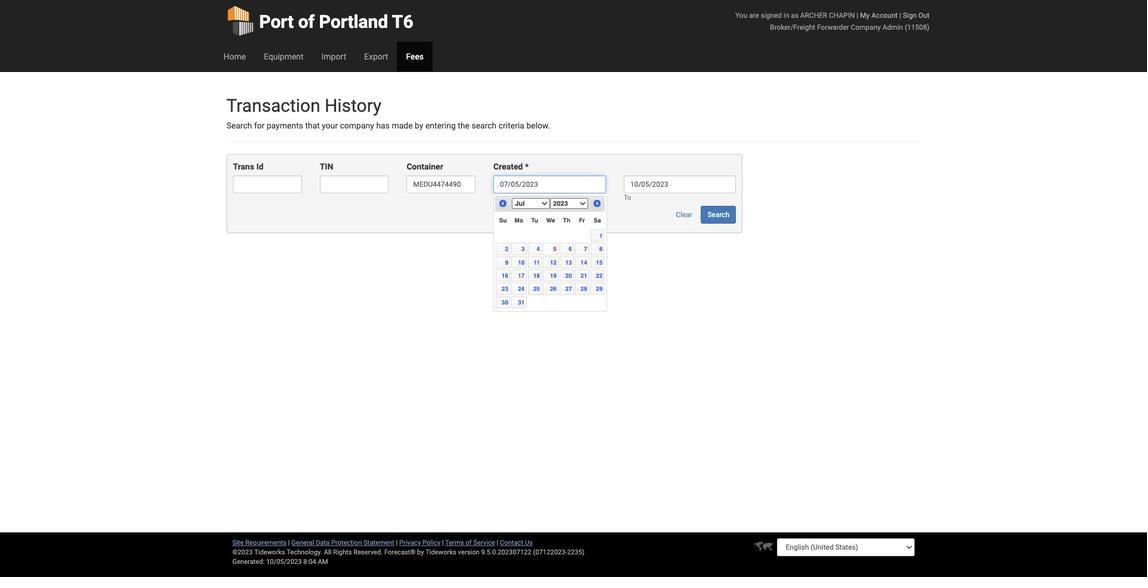 Task type: vqa. For each thing, say whether or not it's contained in the screenshot.


Task type: describe. For each thing, give the bounding box(es) containing it.
5 link
[[543, 243, 558, 255]]

out
[[918, 11, 930, 20]]

trans
[[233, 162, 254, 172]]

22
[[596, 272, 603, 279]]

search inside search button
[[708, 211, 729, 220]]

from
[[493, 194, 509, 202]]

trans id
[[233, 162, 263, 172]]

company
[[851, 23, 881, 32]]

your
[[322, 121, 338, 130]]

24
[[518, 286, 525, 293]]

8 link
[[590, 243, 604, 255]]

13 link
[[560, 257, 574, 269]]

account
[[871, 11, 898, 20]]

31 link
[[511, 297, 526, 309]]

1 link
[[590, 230, 604, 242]]

2 link
[[496, 243, 510, 255]]

MM/dd/yyyy text field
[[624, 176, 736, 194]]

14
[[581, 259, 587, 266]]

13
[[565, 259, 572, 266]]

site requirements | general data protection statement | privacy policy | terms of service | contact us ©2023 tideworks technology. all rights reserved. forecast® by tideworks version 9.5.0.202307122 (07122023-2235) generated: 10/05/2023 8:04 am
[[232, 540, 584, 567]]

of inside site requirements | general data protection statement | privacy policy | terms of service | contact us ©2023 tideworks technology. all rights reserved. forecast® by tideworks version 9.5.0.202307122 (07122023-2235) generated: 10/05/2023 8:04 am
[[466, 540, 472, 548]]

6 link
[[560, 243, 574, 255]]

am
[[318, 559, 328, 567]]

clear
[[676, 211, 692, 220]]

policy
[[422, 540, 440, 548]]

9 link
[[496, 257, 510, 269]]

Container text field
[[407, 176, 476, 194]]

19
[[550, 272, 557, 279]]

as
[[791, 11, 798, 20]]

version
[[458, 549, 480, 557]]

statement
[[364, 540, 394, 548]]

22 link
[[590, 270, 604, 282]]

Trans Id text field
[[233, 176, 302, 194]]

24 link
[[511, 283, 526, 295]]

contact us link
[[500, 540, 533, 548]]

has
[[376, 121, 390, 130]]

tin
[[320, 162, 333, 172]]

0 vertical spatial of
[[298, 11, 315, 32]]

transaction history search for payments that your company has made by entering the search criteria below.
[[226, 95, 550, 130]]

20
[[565, 272, 572, 279]]

| up tideworks
[[442, 540, 444, 548]]

service
[[473, 540, 495, 548]]

sa
[[594, 217, 601, 224]]

generated:
[[232, 559, 265, 567]]

search
[[472, 121, 497, 130]]

8:04
[[303, 559, 316, 567]]

| up the forecast®
[[396, 540, 398, 548]]

in
[[784, 11, 789, 20]]

10
[[518, 259, 525, 266]]

15 link
[[590, 257, 604, 269]]

contact
[[500, 540, 523, 548]]

search inside transaction history search for payments that your company has made by entering the search criteria below.
[[226, 121, 252, 130]]

history
[[325, 95, 382, 116]]

container
[[407, 162, 443, 172]]

are
[[749, 11, 759, 20]]

| left sign
[[899, 11, 901, 20]]

9.5.0.202307122
[[481, 549, 531, 557]]

25 link
[[528, 283, 542, 295]]

port of portland t6
[[259, 11, 413, 32]]

1
[[599, 232, 603, 239]]

home
[[223, 52, 246, 61]]

search button
[[701, 206, 736, 224]]

home button
[[215, 42, 255, 72]]

reserved.
[[353, 549, 383, 557]]

4
[[537, 246, 540, 253]]

below.
[[526, 121, 550, 130]]

archer
[[800, 11, 827, 20]]

| up 9.5.0.202307122
[[497, 540, 498, 548]]

payments
[[267, 121, 303, 130]]

7
[[584, 246, 587, 253]]

that
[[305, 121, 320, 130]]

port of portland t6 link
[[226, 0, 413, 42]]

23 link
[[496, 283, 510, 295]]

data
[[316, 540, 330, 548]]

18
[[533, 272, 540, 279]]

15
[[596, 259, 603, 266]]

18 link
[[528, 270, 542, 282]]

2
[[505, 246, 508, 253]]

sign out link
[[903, 11, 930, 20]]



Task type: locate. For each thing, give the bounding box(es) containing it.
by down privacy policy link
[[417, 549, 424, 557]]

port
[[259, 11, 294, 32]]

27
[[565, 286, 572, 293]]

search left for on the top of the page
[[226, 121, 252, 130]]

signed
[[761, 11, 782, 20]]

1 horizontal spatial of
[[466, 540, 472, 548]]

5
[[553, 246, 557, 253]]

forecast®
[[384, 549, 415, 557]]

©2023 tideworks
[[232, 549, 285, 557]]

11 link
[[528, 257, 542, 269]]

1 horizontal spatial search
[[708, 211, 729, 220]]

import
[[321, 52, 346, 61]]

7 link
[[575, 243, 589, 255]]

fees button
[[397, 42, 433, 72]]

17
[[518, 272, 525, 279]]

general
[[291, 540, 314, 548]]

6
[[569, 246, 572, 253]]

30
[[502, 299, 508, 306]]

equipment button
[[255, 42, 312, 72]]

transaction
[[226, 95, 320, 116]]

16 link
[[496, 270, 510, 282]]

of up version
[[466, 540, 472, 548]]

by
[[415, 121, 423, 130], [417, 549, 424, 557]]

fees
[[406, 52, 424, 61]]

29
[[596, 286, 603, 293]]

1 vertical spatial search
[[708, 211, 729, 220]]

21
[[581, 272, 587, 279]]

1 vertical spatial by
[[417, 549, 424, 557]]

31
[[518, 299, 525, 306]]

general data protection statement link
[[291, 540, 394, 548]]

us
[[525, 540, 533, 548]]

clear button
[[669, 206, 699, 224]]

28
[[581, 286, 587, 293]]

tideworks
[[426, 549, 456, 557]]

su
[[499, 217, 507, 224]]

| left general
[[288, 540, 290, 548]]

8
[[599, 246, 603, 253]]

site
[[232, 540, 244, 548]]

technology.
[[287, 549, 322, 557]]

26
[[550, 286, 557, 293]]

20 link
[[560, 270, 574, 282]]

rights
[[333, 549, 352, 557]]

id
[[256, 162, 263, 172]]

*
[[525, 162, 529, 172]]

28 link
[[575, 283, 589, 295]]

requirements
[[245, 540, 286, 548]]

0 horizontal spatial of
[[298, 11, 315, 32]]

1 vertical spatial of
[[466, 540, 472, 548]]

30 link
[[496, 297, 510, 309]]

import button
[[312, 42, 355, 72]]

| left my
[[857, 11, 858, 20]]

made
[[392, 121, 413, 130]]

mo
[[515, 217, 523, 224]]

you
[[735, 11, 747, 20]]

10 link
[[511, 257, 526, 269]]

site requirements link
[[232, 540, 286, 548]]

3
[[521, 246, 525, 253]]

chapin
[[829, 11, 855, 20]]

my account link
[[860, 11, 898, 20]]

search right the clear
[[708, 211, 729, 220]]

admin
[[882, 23, 903, 32]]

11
[[534, 259, 540, 266]]

protection
[[331, 540, 362, 548]]

29 link
[[590, 283, 604, 295]]

17 link
[[511, 270, 526, 282]]

fr
[[579, 217, 585, 224]]

0 vertical spatial by
[[415, 121, 423, 130]]

0 vertical spatial search
[[226, 121, 252, 130]]

0 horizontal spatial search
[[226, 121, 252, 130]]

by inside transaction history search for payments that your company has made by entering the search criteria below.
[[415, 121, 423, 130]]

sign
[[903, 11, 917, 20]]

entering
[[425, 121, 456, 130]]

by right made
[[415, 121, 423, 130]]

by inside site requirements | general data protection statement | privacy policy | terms of service | contact us ©2023 tideworks technology. all rights reserved. forecast® by tideworks version 9.5.0.202307122 (07122023-2235) generated: 10/05/2023 8:04 am
[[417, 549, 424, 557]]

19 link
[[543, 270, 558, 282]]

terms
[[445, 540, 464, 548]]

21 link
[[575, 270, 589, 282]]

27 link
[[560, 283, 574, 295]]

26 link
[[543, 283, 558, 295]]

criteria
[[499, 121, 524, 130]]

10/05/2023
[[266, 559, 302, 567]]

Created * text field
[[493, 176, 606, 194]]

25
[[533, 286, 540, 293]]

terms of service link
[[445, 540, 495, 548]]

16
[[502, 272, 508, 279]]

you are signed in as archer chapin | my account | sign out broker/freight forwarder company admin (11508)
[[735, 11, 930, 32]]

2235)
[[567, 549, 584, 557]]

for
[[254, 121, 265, 130]]

TIN text field
[[320, 176, 389, 194]]

of right the port
[[298, 11, 315, 32]]

(11508)
[[905, 23, 930, 32]]

we
[[546, 217, 555, 224]]

created *
[[493, 162, 529, 172]]

privacy policy link
[[399, 540, 440, 548]]



